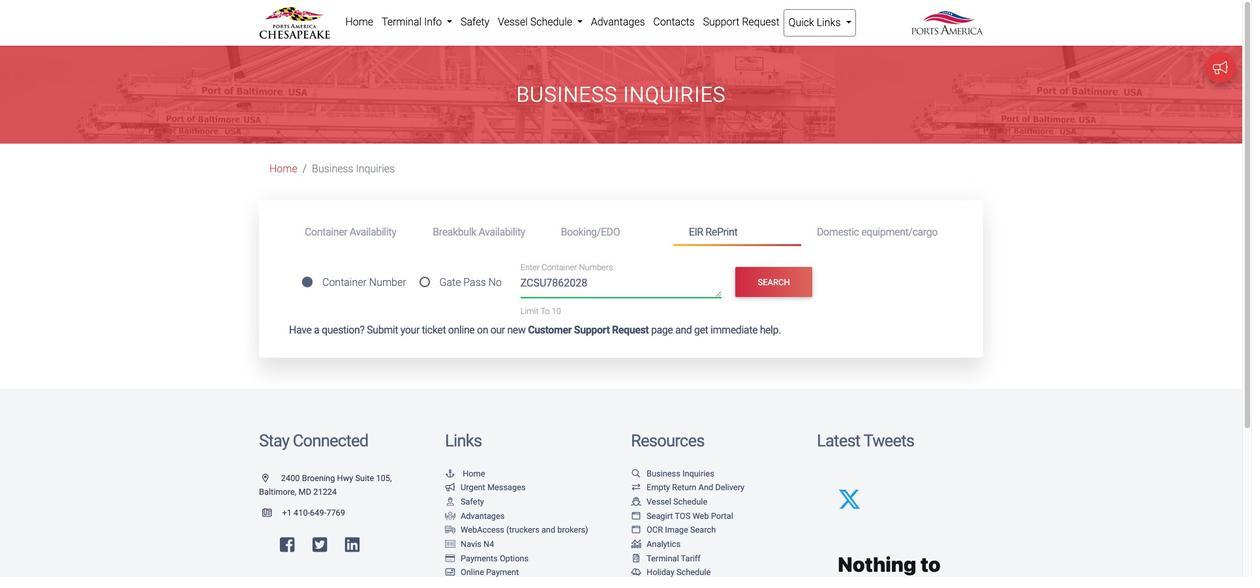 Task type: locate. For each thing, give the bounding box(es) containing it.
customer support request link
[[528, 324, 649, 336]]

links right quick
[[817, 16, 841, 29]]

eir reprint
[[689, 226, 738, 238]]

availability for container availability
[[350, 226, 397, 238]]

1 horizontal spatial advantages
[[591, 16, 645, 28]]

customer
[[528, 324, 572, 336]]

0 vertical spatial vessel schedule link
[[494, 9, 587, 35]]

advantages left contacts
[[591, 16, 645, 28]]

1 vertical spatial inquiries
[[356, 163, 395, 175]]

2400 broening hwy suite 105, baltimore, md 21224 link
[[259, 473, 392, 497]]

1 horizontal spatial vessel
[[647, 497, 672, 507]]

vessel schedule
[[498, 16, 575, 28], [647, 497, 708, 507]]

webaccess (truckers and brokers)
[[461, 525, 589, 535]]

navis n4
[[461, 539, 494, 549]]

analytics link
[[631, 539, 681, 549]]

container right enter
[[542, 263, 577, 273]]

1 horizontal spatial home link
[[341, 9, 378, 35]]

search up 'help.' on the right of page
[[758, 277, 790, 287]]

1 vertical spatial home link
[[270, 163, 298, 175]]

0 vertical spatial inquiries
[[624, 82, 726, 107]]

your
[[401, 324, 420, 336]]

(truckers
[[507, 525, 540, 535]]

terminal for terminal tariff
[[647, 553, 679, 563]]

availability up container number
[[350, 226, 397, 238]]

2 vertical spatial business
[[647, 469, 681, 478]]

search image
[[631, 470, 642, 478]]

search down web
[[691, 525, 716, 535]]

breakbulk availability link
[[417, 220, 545, 244]]

1 availability from the left
[[350, 226, 397, 238]]

safety link right info
[[457, 9, 494, 35]]

1 horizontal spatial support
[[703, 16, 740, 28]]

safety down urgent
[[461, 497, 484, 507]]

anchor image
[[445, 470, 456, 478]]

1 vertical spatial vessel schedule
[[647, 497, 708, 507]]

1 horizontal spatial home
[[346, 16, 374, 28]]

1 vertical spatial search
[[691, 525, 716, 535]]

0 vertical spatial schedule
[[531, 16, 573, 28]]

search
[[758, 277, 790, 287], [691, 525, 716, 535]]

advantages link up webaccess
[[445, 511, 505, 521]]

credit card front image
[[445, 569, 456, 577]]

empty
[[647, 483, 670, 493]]

1 browser image from the top
[[631, 512, 642, 521]]

0 vertical spatial search
[[758, 277, 790, 287]]

user hard hat image
[[445, 498, 456, 507]]

1 vertical spatial schedule
[[674, 497, 708, 507]]

0 horizontal spatial schedule
[[531, 16, 573, 28]]

0 vertical spatial safety link
[[457, 9, 494, 35]]

0 horizontal spatial request
[[612, 324, 649, 336]]

portal
[[711, 511, 734, 521]]

container up container number
[[305, 226, 348, 238]]

domestic
[[817, 226, 860, 238]]

home link for urgent messages link
[[445, 469, 485, 478]]

0 horizontal spatial vessel
[[498, 16, 528, 28]]

0 vertical spatial vessel schedule
[[498, 16, 575, 28]]

baltimore,
[[259, 487, 297, 497]]

links up anchor image
[[445, 431, 482, 451]]

0 vertical spatial browser image
[[631, 512, 642, 521]]

1 horizontal spatial search
[[758, 277, 790, 287]]

ocr image search
[[647, 525, 716, 535]]

linkedin image
[[345, 536, 360, 553]]

0 vertical spatial business inquiries
[[517, 82, 726, 107]]

vessel
[[498, 16, 528, 28], [647, 497, 672, 507]]

0 horizontal spatial terminal
[[382, 16, 422, 28]]

safety
[[461, 16, 490, 28], [461, 497, 484, 507]]

2 horizontal spatial business
[[647, 469, 681, 478]]

support right 'customer'
[[574, 324, 610, 336]]

1 horizontal spatial and
[[676, 324, 692, 336]]

safety right info
[[461, 16, 490, 28]]

0 vertical spatial and
[[676, 324, 692, 336]]

2 browser image from the top
[[631, 526, 642, 535]]

and left the brokers)
[[542, 525, 556, 535]]

2 vertical spatial home
[[463, 469, 485, 478]]

0 horizontal spatial home
[[270, 163, 298, 175]]

domestic equipment/cargo link
[[802, 220, 954, 244]]

0 horizontal spatial links
[[445, 431, 482, 451]]

navis n4 link
[[445, 539, 494, 549]]

1 horizontal spatial schedule
[[674, 497, 708, 507]]

0 vertical spatial home link
[[341, 9, 378, 35]]

and
[[676, 324, 692, 336], [542, 525, 556, 535]]

equipment/cargo
[[862, 226, 938, 238]]

question?
[[322, 324, 365, 336]]

help.
[[760, 324, 782, 336]]

1 vertical spatial browser image
[[631, 526, 642, 535]]

request left quick
[[742, 16, 780, 28]]

0 vertical spatial container
[[305, 226, 348, 238]]

terminal info link
[[378, 9, 457, 35]]

and left get
[[676, 324, 692, 336]]

container
[[305, 226, 348, 238], [542, 263, 577, 273], [323, 276, 367, 289]]

delivery
[[716, 483, 745, 493]]

1 vertical spatial links
[[445, 431, 482, 451]]

support right contacts
[[703, 16, 740, 28]]

breakbulk availability
[[433, 226, 526, 238]]

home
[[346, 16, 374, 28], [270, 163, 298, 175], [463, 469, 485, 478]]

advantages link
[[587, 9, 650, 35], [445, 511, 505, 521]]

availability for breakbulk availability
[[479, 226, 526, 238]]

md
[[299, 487, 311, 497]]

have
[[289, 324, 312, 336]]

credit card image
[[445, 555, 456, 563]]

1 vertical spatial safety link
[[445, 497, 484, 507]]

0 horizontal spatial advantages
[[461, 511, 505, 521]]

safety link
[[457, 9, 494, 35], [445, 497, 484, 507]]

0 vertical spatial safety
[[461, 16, 490, 28]]

gate
[[440, 276, 461, 289]]

0 vertical spatial advantages link
[[587, 9, 650, 35]]

+1
[[282, 508, 292, 518]]

0 vertical spatial support
[[703, 16, 740, 28]]

map marker alt image
[[262, 475, 279, 483]]

quick
[[789, 16, 815, 29]]

0 vertical spatial links
[[817, 16, 841, 29]]

1 horizontal spatial availability
[[479, 226, 526, 238]]

0 vertical spatial advantages
[[591, 16, 645, 28]]

latest
[[817, 431, 861, 451]]

truck container image
[[445, 526, 456, 535]]

no
[[489, 276, 502, 289]]

1 horizontal spatial terminal
[[647, 553, 679, 563]]

availability
[[350, 226, 397, 238], [479, 226, 526, 238]]

business inquiries
[[517, 82, 726, 107], [312, 163, 395, 175], [647, 469, 715, 478]]

business inquiries link
[[631, 469, 715, 478]]

0 horizontal spatial search
[[691, 525, 716, 535]]

advantages
[[591, 16, 645, 28], [461, 511, 505, 521]]

search button
[[736, 267, 813, 297]]

0 horizontal spatial and
[[542, 525, 556, 535]]

and
[[699, 483, 714, 493]]

0 horizontal spatial vessel schedule link
[[494, 9, 587, 35]]

0 vertical spatial home
[[346, 16, 374, 28]]

browser image
[[631, 512, 642, 521], [631, 526, 642, 535]]

0 horizontal spatial availability
[[350, 226, 397, 238]]

1 horizontal spatial vessel schedule link
[[631, 497, 708, 507]]

649-
[[310, 508, 327, 518]]

1 horizontal spatial request
[[742, 16, 780, 28]]

0 horizontal spatial vessel schedule
[[498, 16, 575, 28]]

advantages up webaccess
[[461, 511, 505, 521]]

schedule
[[531, 16, 573, 28], [674, 497, 708, 507]]

2 availability from the left
[[479, 226, 526, 238]]

home link
[[341, 9, 378, 35], [270, 163, 298, 175], [445, 469, 485, 478]]

2 vertical spatial home link
[[445, 469, 485, 478]]

webaccess (truckers and brokers) link
[[445, 525, 589, 535]]

support request link
[[699, 9, 784, 35]]

1 vertical spatial safety
[[461, 497, 484, 507]]

browser image inside seagirt tos web portal link
[[631, 512, 642, 521]]

ship image
[[631, 498, 642, 507]]

browser image down ship image
[[631, 512, 642, 521]]

advantages link left contacts
[[587, 9, 650, 35]]

terminal left info
[[382, 16, 422, 28]]

new
[[508, 324, 526, 336]]

1 horizontal spatial business
[[517, 82, 618, 107]]

container left number
[[323, 276, 367, 289]]

7769
[[327, 508, 345, 518]]

tariff
[[681, 553, 701, 563]]

business
[[517, 82, 618, 107], [312, 163, 354, 175], [647, 469, 681, 478]]

2 vertical spatial inquiries
[[683, 469, 715, 478]]

enter
[[521, 263, 540, 273]]

1 vertical spatial container
[[542, 263, 577, 273]]

on
[[477, 324, 488, 336]]

0 horizontal spatial business
[[312, 163, 354, 175]]

availability up enter
[[479, 226, 526, 238]]

n4
[[484, 539, 494, 549]]

exchange image
[[631, 484, 642, 492]]

1 vertical spatial home
[[270, 163, 298, 175]]

105,
[[376, 473, 392, 483]]

safety link down urgent
[[445, 497, 484, 507]]

contacts link
[[650, 9, 699, 35]]

limit to 10
[[521, 306, 561, 316]]

request
[[742, 16, 780, 28], [612, 324, 649, 336]]

browser image inside the ocr image search link
[[631, 526, 642, 535]]

1 vertical spatial and
[[542, 525, 556, 535]]

1 vertical spatial advantages link
[[445, 511, 505, 521]]

safety link for the leftmost advantages link
[[445, 497, 484, 507]]

2400 broening hwy suite 105, baltimore, md 21224
[[259, 473, 392, 497]]

2 vertical spatial container
[[323, 276, 367, 289]]

browser image for seagirt
[[631, 512, 642, 521]]

payments
[[461, 553, 498, 563]]

browser image up analytics image
[[631, 526, 642, 535]]

terminal down analytics
[[647, 553, 679, 563]]

1 vertical spatial support
[[574, 324, 610, 336]]

1 vertical spatial terminal
[[647, 553, 679, 563]]

2 horizontal spatial home link
[[445, 469, 485, 478]]

request left page
[[612, 324, 649, 336]]

0 vertical spatial terminal
[[382, 16, 422, 28]]

home link for terminal info link
[[341, 9, 378, 35]]

resources
[[631, 431, 705, 451]]

1 horizontal spatial vessel schedule
[[647, 497, 708, 507]]



Task type: vqa. For each thing, say whether or not it's contained in the screenshot.
Payments Options
yes



Task type: describe. For each thing, give the bounding box(es) containing it.
2400
[[281, 473, 300, 483]]

number
[[369, 276, 406, 289]]

1 vertical spatial business inquiries
[[312, 163, 395, 175]]

container availability
[[305, 226, 397, 238]]

webaccess
[[461, 525, 505, 535]]

1 vertical spatial advantages
[[461, 511, 505, 521]]

ocr image search link
[[631, 525, 716, 535]]

container for container number
[[323, 276, 367, 289]]

image
[[665, 525, 689, 535]]

get
[[695, 324, 709, 336]]

gate pass no
[[440, 276, 502, 289]]

container number
[[323, 276, 406, 289]]

file invoice image
[[631, 555, 642, 563]]

facebook square image
[[280, 536, 295, 553]]

410-
[[294, 508, 310, 518]]

urgent messages link
[[445, 483, 526, 493]]

payments options link
[[445, 553, 529, 563]]

bells image
[[631, 569, 642, 577]]

stay connected
[[259, 431, 368, 451]]

domestic equipment/cargo
[[817, 226, 938, 238]]

0 horizontal spatial support
[[574, 324, 610, 336]]

analytics
[[647, 539, 681, 549]]

1 vertical spatial vessel
[[647, 497, 672, 507]]

info
[[424, 16, 442, 28]]

tweets
[[864, 431, 915, 451]]

terminal for terminal info
[[382, 16, 422, 28]]

empty return and delivery link
[[631, 483, 745, 493]]

booking/edo
[[561, 226, 620, 238]]

immediate
[[711, 324, 758, 336]]

seagirt tos web portal
[[647, 511, 734, 521]]

navis
[[461, 539, 482, 549]]

eir reprint link
[[674, 220, 802, 246]]

ticket
[[422, 324, 446, 336]]

booking/edo link
[[545, 220, 674, 244]]

options
[[500, 553, 529, 563]]

online
[[448, 324, 475, 336]]

messages
[[488, 483, 526, 493]]

hwy
[[337, 473, 353, 483]]

seagirt
[[647, 511, 673, 521]]

brokers)
[[558, 525, 589, 535]]

+1 410-649-7769
[[282, 508, 345, 518]]

stay
[[259, 431, 289, 451]]

urgent
[[461, 483, 486, 493]]

10
[[552, 306, 561, 316]]

numbers
[[579, 263, 613, 273]]

web
[[693, 511, 709, 521]]

submit
[[367, 324, 398, 336]]

2 horizontal spatial home
[[463, 469, 485, 478]]

latest tweets
[[817, 431, 915, 451]]

twitter square image
[[313, 536, 327, 553]]

home for left 'home' link
[[270, 163, 298, 175]]

payments options
[[461, 553, 529, 563]]

contacts
[[654, 16, 695, 28]]

pass
[[464, 276, 486, 289]]

0 vertical spatial request
[[742, 16, 780, 28]]

empty return and delivery
[[647, 483, 745, 493]]

1 vertical spatial business
[[312, 163, 354, 175]]

2 vertical spatial business inquiries
[[647, 469, 715, 478]]

0 horizontal spatial home link
[[270, 163, 298, 175]]

21224
[[314, 487, 337, 497]]

suite
[[355, 473, 374, 483]]

enter container numbers
[[521, 263, 613, 273]]

phone office image
[[262, 509, 282, 518]]

browser image for ocr
[[631, 526, 642, 535]]

quick links
[[789, 16, 844, 29]]

seagirt tos web portal link
[[631, 511, 734, 521]]

home for 'home' link associated with terminal info link
[[346, 16, 374, 28]]

tos
[[675, 511, 691, 521]]

hand receiving image
[[445, 512, 456, 521]]

1 horizontal spatial links
[[817, 16, 841, 29]]

bullhorn image
[[445, 484, 456, 492]]

1 vertical spatial request
[[612, 324, 649, 336]]

terminal tariff
[[647, 553, 701, 563]]

our
[[491, 324, 505, 336]]

1 vertical spatial vessel schedule link
[[631, 497, 708, 507]]

2 safety from the top
[[461, 497, 484, 507]]

search inside button
[[758, 277, 790, 287]]

page
[[652, 324, 673, 336]]

quick links link
[[784, 9, 857, 37]]

a
[[314, 324, 320, 336]]

0 vertical spatial business
[[517, 82, 618, 107]]

reprint
[[706, 226, 738, 238]]

support request
[[703, 16, 780, 28]]

eir
[[689, 226, 704, 238]]

ocr
[[647, 525, 663, 535]]

Enter Container Numbers text field
[[521, 275, 722, 298]]

return
[[673, 483, 697, 493]]

safety link for the leftmost 'vessel schedule' link
[[457, 9, 494, 35]]

1 horizontal spatial advantages link
[[587, 9, 650, 35]]

+1 410-649-7769 link
[[259, 508, 345, 518]]

analytics image
[[631, 541, 642, 549]]

container for container availability
[[305, 226, 348, 238]]

limit
[[521, 306, 539, 316]]

urgent messages
[[461, 483, 526, 493]]

0 vertical spatial vessel
[[498, 16, 528, 28]]

breakbulk
[[433, 226, 477, 238]]

container storage image
[[445, 541, 456, 549]]

0 horizontal spatial advantages link
[[445, 511, 505, 521]]

container availability link
[[289, 220, 417, 244]]

1 safety from the top
[[461, 16, 490, 28]]

have a question? submit your ticket online on our new customer support request page and get immediate help.
[[289, 324, 782, 336]]

connected
[[293, 431, 368, 451]]

terminal tariff link
[[631, 553, 701, 563]]



